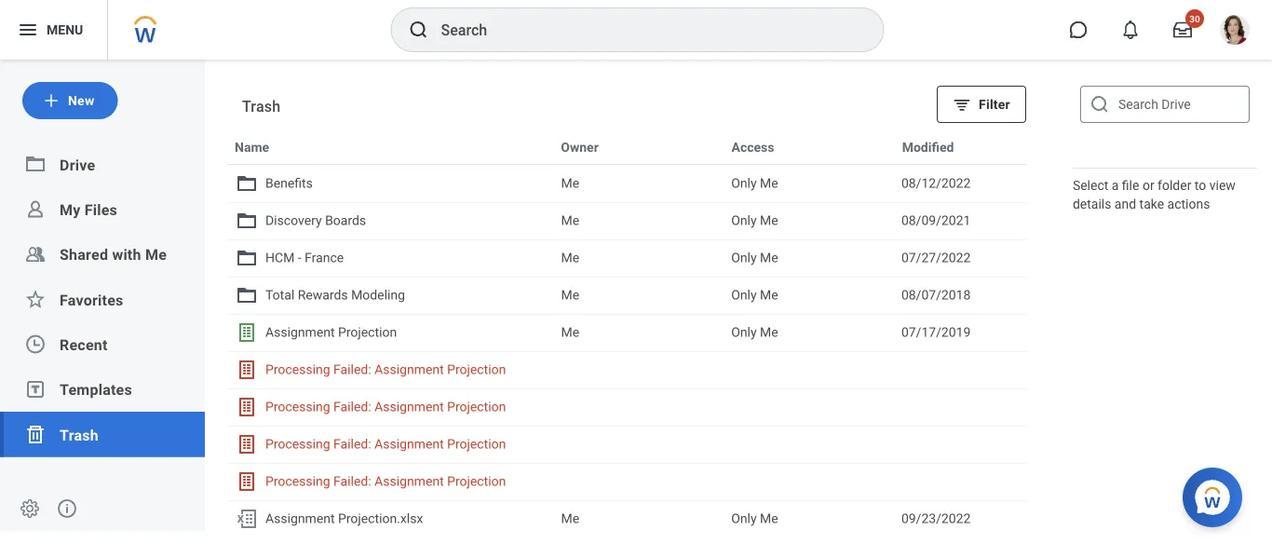 Task type: vqa. For each thing, say whether or not it's contained in the screenshot.
'2' for Digital
no



Task type: describe. For each thing, give the bounding box(es) containing it.
row containing name
[[227, 128, 1026, 165]]

grid inside item list 'region'
[[227, 128, 1026, 557]]

folder
[[1158, 177, 1192, 193]]

only me for 08/12/2022
[[731, 176, 778, 191]]

folder image for hcm - france
[[236, 247, 258, 269]]

3 failed: from the top
[[333, 436, 371, 452]]

gear image
[[19, 497, 41, 520]]

file
[[1122, 177, 1140, 193]]

a
[[1112, 177, 1119, 193]]

boards
[[325, 213, 366, 228]]

total rewards modeling
[[265, 287, 405, 303]]

or
[[1143, 177, 1155, 193]]

owner
[[561, 139, 599, 155]]

files
[[85, 201, 117, 219]]

me cell for rewards
[[554, 278, 724, 313]]

4 processing failed: assignment projection row from the top
[[227, 463, 1026, 500]]

30
[[1190, 13, 1200, 24]]

07/17/2019
[[902, 325, 971, 340]]

only me for 08/09/2021
[[731, 213, 778, 228]]

2 processing failed: assignment projection from the top
[[265, 399, 506, 414]]

folder image for discovery boards
[[236, 210, 258, 232]]

to
[[1195, 177, 1206, 193]]

4 processing failed: assignment projection link from the top
[[236, 470, 546, 493]]

discovery
[[265, 213, 322, 228]]

name
[[235, 139, 269, 155]]

2 workbook image from the top
[[236, 433, 258, 455]]

with
[[112, 246, 141, 264]]

drive button
[[60, 156, 95, 174]]

discovery boards link
[[236, 210, 546, 232]]

folder image for benefits
[[236, 172, 258, 195]]

star image
[[24, 288, 47, 310]]

processing for 2nd the processing failed: assignment projection 'link' from the top of the grid containing name
[[265, 399, 330, 414]]

folder image for benefits
[[236, 172, 258, 195]]

modeling
[[351, 287, 405, 303]]

only for 08/07/2018
[[731, 287, 757, 303]]

assignment projection
[[265, 325, 397, 340]]

me cell for projection.xlsx
[[554, 501, 724, 537]]

assignment projection.xlsx
[[265, 511, 423, 526]]

only me for 09/23/2022
[[731, 511, 778, 526]]

take
[[1140, 196, 1164, 211]]

drive
[[60, 156, 95, 174]]

recent
[[60, 336, 108, 354]]

1 processing failed: assignment projection row from the top
[[227, 351, 1026, 388]]

total rewards modeling link
[[236, 284, 546, 306]]

shared with me image
[[24, 243, 47, 265]]

details
[[1073, 196, 1112, 211]]

3 processing failed: assignment projection from the top
[[265, 436, 506, 452]]

cell for 3rd the processing failed: assignment projection 'link' from the top of the grid containing name
[[894, 427, 1026, 462]]

folder image for hcm - france
[[236, 247, 258, 269]]

search image
[[408, 19, 430, 41]]

notifications large image
[[1121, 20, 1140, 39]]

only me link for 08/09/2021
[[731, 211, 887, 231]]

shared
[[60, 246, 108, 264]]

user image
[[24, 198, 47, 220]]

30 button
[[1162, 9, 1204, 50]]

Search Workday  search field
[[441, 9, 845, 50]]

hcm
[[265, 250, 295, 265]]

2 processing failed: assignment projection link from the top
[[236, 396, 546, 418]]

menu button
[[0, 0, 107, 60]]

1 processing failed: assignment projection from the top
[[265, 362, 506, 377]]

view
[[1210, 177, 1236, 193]]

new
[[68, 93, 95, 108]]

processing for 3rd the processing failed: assignment projection 'link' from the top of the grid containing name
[[265, 436, 330, 452]]

only me for 07/17/2019
[[731, 325, 778, 340]]

08/09/2021
[[902, 213, 971, 228]]

only for 09/23/2022
[[731, 511, 757, 526]]

me cell for -
[[554, 240, 724, 276]]

only for 07/27/2022
[[731, 250, 757, 265]]

09/23/2022
[[902, 511, 971, 526]]

templates
[[60, 381, 132, 399]]

filter button
[[937, 86, 1026, 123]]

only me link for 07/27/2022
[[731, 248, 887, 268]]

processing for fourth the processing failed: assignment projection 'link' from the bottom
[[265, 362, 330, 377]]

justify image
[[17, 19, 39, 41]]

modified
[[902, 139, 954, 155]]

row containing assignment projection
[[227, 314, 1026, 351]]

templates button
[[60, 381, 132, 399]]

inbox large image
[[1174, 20, 1192, 39]]

row containing benefits
[[227, 165, 1026, 202]]

hcm - france
[[265, 250, 344, 265]]



Task type: locate. For each thing, give the bounding box(es) containing it.
trash
[[242, 97, 281, 115], [60, 426, 99, 444]]

rewards
[[298, 287, 348, 303]]

total
[[265, 287, 295, 303]]

search image
[[1089, 93, 1111, 116]]

6 me cell from the top
[[554, 501, 724, 537]]

only me for 07/27/2022
[[731, 250, 778, 265]]

6 row from the top
[[227, 314, 1026, 351]]

1 failed: from the top
[[333, 362, 371, 377]]

1 vertical spatial workbook image
[[236, 433, 258, 455]]

folder image
[[236, 172, 258, 195], [236, 247, 258, 269]]

projection.xlsx
[[338, 511, 423, 526]]

4 only from the top
[[731, 287, 757, 303]]

only me for 08/07/2018
[[731, 287, 778, 303]]

trash image
[[24, 423, 47, 445]]

3 only from the top
[[731, 250, 757, 265]]

4 me cell from the top
[[554, 278, 724, 313]]

2 row from the top
[[227, 165, 1026, 202]]

0 vertical spatial folder image
[[236, 172, 258, 195]]

1 horizontal spatial trash
[[242, 97, 281, 115]]

france
[[305, 250, 344, 265]]

5 only from the top
[[731, 325, 757, 340]]

3 row from the top
[[227, 202, 1026, 239]]

2 only from the top
[[731, 213, 757, 228]]

assignment projection link
[[236, 321, 546, 344]]

document image
[[236, 508, 258, 530]]

processing failed: assignment projection
[[265, 362, 506, 377], [265, 399, 506, 414], [265, 436, 506, 452], [265, 474, 506, 489]]

discovery boards
[[265, 213, 366, 228]]

1 workbook image from the top
[[236, 396, 258, 418]]

only for 08/12/2022
[[731, 176, 757, 191]]

my files button
[[60, 201, 117, 219]]

row containing total rewards modeling
[[227, 277, 1026, 314]]

4 cell from the top
[[894, 464, 1026, 499]]

2 failed: from the top
[[333, 399, 371, 414]]

folder image left hcm
[[236, 247, 258, 269]]

cell for 1st the processing failed: assignment projection 'link' from the bottom
[[894, 464, 1026, 499]]

favorites button
[[60, 291, 123, 309]]

cell for 2nd the processing failed: assignment projection 'link' from the top of the grid containing name
[[894, 389, 1026, 425]]

cell
[[894, 352, 1026, 387], [894, 389, 1026, 425], [894, 427, 1026, 462], [894, 464, 1026, 499]]

5 row from the top
[[227, 277, 1026, 314]]

info image
[[56, 497, 78, 520]]

projection
[[338, 325, 397, 340], [447, 362, 506, 377], [447, 399, 506, 414], [447, 436, 506, 452], [447, 474, 506, 489]]

new button
[[22, 82, 118, 119]]

trash inside item list 'region'
[[242, 97, 281, 115]]

1 only from the top
[[731, 176, 757, 191]]

2 folder image from the top
[[236, 247, 258, 269]]

0 horizontal spatial trash
[[60, 426, 99, 444]]

processing failed: assignment projection link
[[236, 359, 546, 381], [236, 396, 546, 418], [236, 433, 546, 455], [236, 470, 546, 493]]

folder image for total rewards modeling
[[236, 284, 258, 306]]

folder image
[[236, 172, 258, 195], [236, 210, 258, 232], [236, 210, 258, 232], [236, 247, 258, 269], [236, 284, 258, 306], [236, 284, 258, 306]]

2 processing failed: assignment projection row from the top
[[227, 388, 1026, 426]]

only me link for 08/12/2022
[[731, 173, 887, 194]]

6 only from the top
[[731, 511, 757, 526]]

menu
[[47, 22, 83, 37]]

3 cell from the top
[[894, 427, 1026, 462]]

cell for fourth the processing failed: assignment projection 'link' from the bottom
[[894, 352, 1026, 387]]

1 processing from the top
[[265, 362, 330, 377]]

shared with me button
[[60, 246, 167, 264]]

item list region
[[205, 60, 1049, 557]]

4 only me from the top
[[731, 287, 778, 303]]

trash up name
[[242, 97, 281, 115]]

only me link
[[731, 173, 887, 194], [731, 211, 887, 231], [731, 248, 887, 268], [731, 285, 887, 306], [731, 322, 887, 343], [731, 509, 887, 529]]

1 only me from the top
[[731, 176, 778, 191]]

row containing assignment projection.xlsx
[[227, 500, 1026, 537]]

1 processing failed: assignment projection link from the top
[[236, 359, 546, 381]]

document image
[[236, 508, 258, 530]]

clock image
[[24, 333, 47, 355]]

4 only me link from the top
[[731, 285, 887, 306]]

profile logan mcneil image
[[1220, 15, 1250, 49]]

row containing hcm - france
[[227, 239, 1026, 277]]

workday assistant region
[[1183, 460, 1250, 527]]

only me link for 08/07/2018
[[731, 285, 887, 306]]

select a file or folder to view details and take actions
[[1073, 177, 1236, 211]]

access
[[732, 139, 774, 155]]

1 row from the top
[[227, 128, 1026, 165]]

trash right trash image
[[60, 426, 99, 444]]

1 vertical spatial trash
[[60, 426, 99, 444]]

only me
[[731, 176, 778, 191], [731, 213, 778, 228], [731, 250, 778, 265], [731, 287, 778, 303], [731, 325, 778, 340], [731, 511, 778, 526]]

1 only me link from the top
[[731, 173, 887, 194]]

select
[[1073, 177, 1109, 193]]

benefits link
[[236, 172, 546, 195]]

only for 07/17/2019
[[731, 325, 757, 340]]

processing failed: assignment projection row
[[227, 351, 1026, 388], [227, 388, 1026, 426], [227, 426, 1026, 463], [227, 463, 1026, 500]]

1 me cell from the top
[[554, 166, 724, 201]]

trash button
[[60, 426, 99, 444]]

only me link for 09/23/2022
[[731, 509, 887, 529]]

3 processing from the top
[[265, 436, 330, 452]]

5 only me from the top
[[731, 325, 778, 340]]

-
[[298, 250, 301, 265]]

filter
[[979, 97, 1011, 112]]

me cell for projection
[[554, 315, 724, 350]]

my files
[[60, 201, 117, 219]]

5 only me link from the top
[[731, 322, 887, 343]]

6 only me link from the top
[[731, 509, 887, 529]]

recent button
[[60, 336, 108, 354]]

2 cell from the top
[[894, 389, 1026, 425]]

4 row from the top
[[227, 239, 1026, 277]]

processing
[[265, 362, 330, 377], [265, 399, 330, 414], [265, 436, 330, 452], [265, 474, 330, 489]]

me
[[561, 176, 579, 191], [760, 176, 778, 191], [561, 213, 579, 228], [760, 213, 778, 228], [145, 246, 167, 264], [561, 250, 579, 265], [760, 250, 778, 265], [561, 287, 579, 303], [760, 287, 778, 303], [561, 325, 579, 340], [760, 325, 778, 340], [561, 511, 579, 526], [760, 511, 778, 526]]

0 vertical spatial workbook image
[[236, 396, 258, 418]]

processing for 1st the processing failed: assignment projection 'link' from the bottom
[[265, 474, 330, 489]]

2 only me from the top
[[731, 213, 778, 228]]

grid
[[227, 128, 1026, 557]]

shared with me
[[60, 246, 167, 264]]

assignment
[[265, 325, 335, 340], [375, 362, 444, 377], [375, 399, 444, 414], [375, 436, 444, 452], [375, 474, 444, 489], [265, 511, 335, 526]]

3 me cell from the top
[[554, 240, 724, 276]]

search drive field
[[1080, 86, 1250, 123]]

2 only me link from the top
[[731, 211, 887, 231]]

actions
[[1168, 196, 1210, 211]]

benefits
[[265, 176, 313, 191]]

failed:
[[333, 362, 371, 377], [333, 399, 371, 414], [333, 436, 371, 452], [333, 474, 371, 489]]

6 only me from the top
[[731, 511, 778, 526]]

folder open image
[[24, 153, 47, 175]]

2 me cell from the top
[[554, 203, 724, 238]]

my
[[60, 201, 81, 219]]

0 vertical spatial trash
[[242, 97, 281, 115]]

4 processing from the top
[[265, 474, 330, 489]]

4 processing failed: assignment projection from the top
[[265, 474, 506, 489]]

workbook image
[[236, 396, 258, 418], [236, 433, 258, 455]]

only me link for 07/17/2019
[[731, 322, 887, 343]]

me cell for boards
[[554, 203, 724, 238]]

3 only me link from the top
[[731, 248, 887, 268]]

only for 08/09/2021
[[731, 213, 757, 228]]

3 only me from the top
[[731, 250, 778, 265]]

3 processing failed: assignment projection link from the top
[[236, 433, 546, 455]]

7 row from the top
[[227, 500, 1026, 537]]

and
[[1115, 196, 1136, 211]]

plus image
[[42, 91, 61, 110]]

folder image down name
[[236, 172, 258, 195]]

filter image
[[953, 95, 972, 114]]

hcm - france link
[[236, 247, 546, 269]]

favorites
[[60, 291, 123, 309]]

3 processing failed: assignment projection row from the top
[[227, 426, 1026, 463]]

4 failed: from the top
[[333, 474, 371, 489]]

1 vertical spatial folder image
[[236, 247, 258, 269]]

08/07/2018
[[902, 287, 971, 303]]

only
[[731, 176, 757, 191], [731, 213, 757, 228], [731, 250, 757, 265], [731, 287, 757, 303], [731, 325, 757, 340], [731, 511, 757, 526]]

grid containing name
[[227, 128, 1026, 557]]

1 cell from the top
[[894, 352, 1026, 387]]

me cell
[[554, 166, 724, 201], [554, 203, 724, 238], [554, 240, 724, 276], [554, 278, 724, 313], [554, 315, 724, 350], [554, 501, 724, 537]]

2 processing from the top
[[265, 399, 330, 414]]

07/27/2022
[[902, 250, 971, 265]]

5 me cell from the top
[[554, 315, 724, 350]]

row
[[227, 128, 1026, 165], [227, 165, 1026, 202], [227, 202, 1026, 239], [227, 239, 1026, 277], [227, 277, 1026, 314], [227, 314, 1026, 351], [227, 500, 1026, 537]]

08/12/2022
[[902, 176, 971, 191]]

workbook image
[[236, 321, 258, 344], [236, 321, 258, 344], [236, 359, 258, 381], [236, 359, 258, 381], [236, 396, 258, 418], [236, 433, 258, 455], [236, 470, 258, 493], [236, 470, 258, 493]]

assignment projection.xlsx link
[[236, 508, 546, 530]]

1 folder image from the top
[[236, 172, 258, 195]]

row containing discovery boards
[[227, 202, 1026, 239]]



